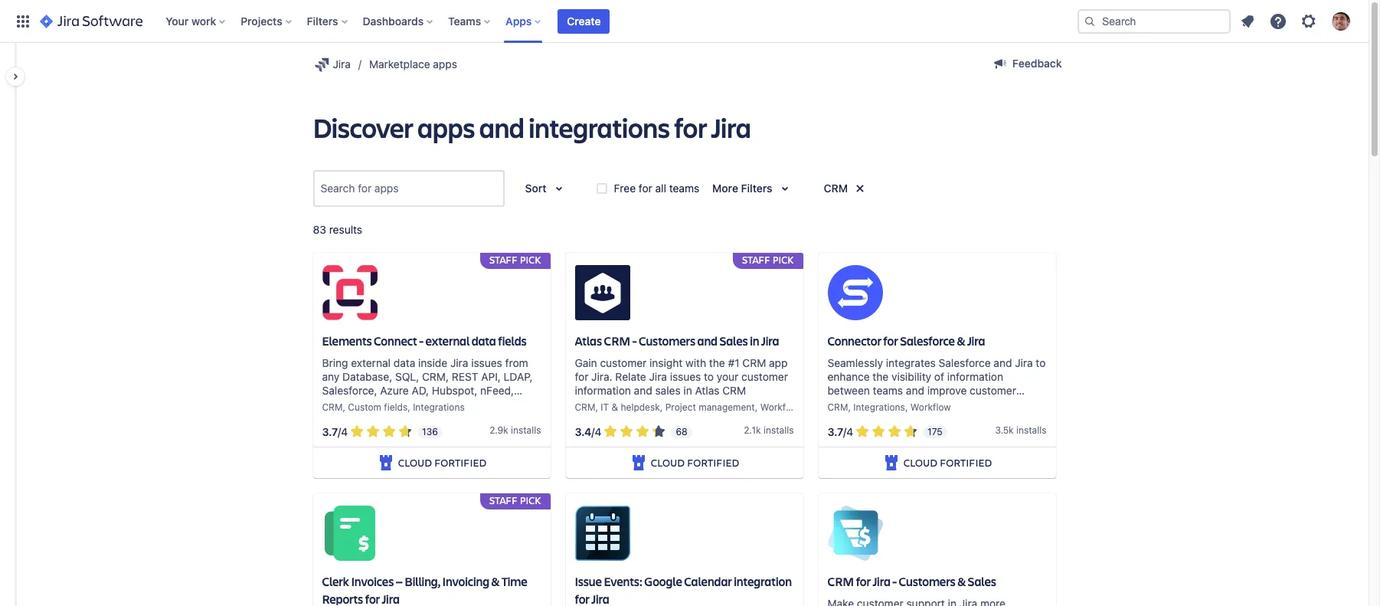 Task type: locate. For each thing, give the bounding box(es) containing it.
0 horizontal spatial customers
[[639, 333, 696, 349]]

the
[[709, 356, 725, 370], [873, 370, 889, 383]]

1 cloud from the left
[[398, 455, 432, 470]]

to inside seamlessly integrates salesforce and jira to enhance the visibility of information between teams and improve customer acquisition
[[1036, 356, 1046, 370]]

workflow up "2.1k install s"
[[761, 402, 801, 413]]

2 horizontal spatial /
[[844, 425, 847, 438]]

1 horizontal spatial data
[[472, 333, 496, 349]]

0 horizontal spatial 3.7 / 4
[[322, 425, 348, 438]]

1 vertical spatial apps
[[418, 109, 475, 146]]

2 horizontal spatial 4
[[847, 425, 854, 438]]

staff for &
[[490, 494, 518, 507]]

pick for clerk invoices — billing, invoicing & time reports for jira
[[520, 494, 541, 507]]

issue events: google calendar integration for jira
[[575, 573, 792, 606]]

apps
[[433, 57, 457, 70], [418, 109, 475, 146]]

create button
[[558, 9, 610, 33]]

2 workflow from the left
[[911, 402, 951, 413]]

0 horizontal spatial to
[[704, 370, 714, 383]]

1 horizontal spatial the
[[873, 370, 889, 383]]

0 horizontal spatial customer
[[600, 356, 647, 370]]

insight
[[650, 356, 683, 370]]

appswitcher icon image
[[14, 12, 32, 30]]

the down seamlessly
[[873, 370, 889, 383]]

jira down the insight
[[649, 370, 667, 383]]

issues up api,
[[471, 356, 502, 370]]

0 vertical spatial sales
[[720, 333, 748, 349]]

jira down —
[[382, 591, 400, 606]]

0 horizontal spatial information
[[575, 384, 631, 397]]

1 vertical spatial to
[[704, 370, 714, 383]]

5 , from the left
[[755, 402, 758, 413]]

1 horizontal spatial to
[[1036, 356, 1046, 370]]

jira software image
[[40, 12, 143, 30], [40, 12, 143, 30]]

1 horizontal spatial s
[[789, 425, 794, 436]]

s for fields
[[537, 425, 541, 436]]

staff pick for atlas crm - customers and sales in jira
[[743, 253, 794, 267]]

ad,
[[412, 384, 429, 397]]

2 4 from the left
[[595, 425, 602, 438]]

0 horizontal spatial in
[[684, 384, 693, 397]]

crm down the your
[[723, 384, 747, 397]]

seamlessly integrates salesforce and jira to enhance the visibility of information between teams and improve customer acquisition
[[828, 356, 1046, 411]]

crm , custom fields , integrations
[[322, 402, 465, 413]]

1 vertical spatial customer
[[742, 370, 788, 383]]

external
[[426, 333, 470, 349], [351, 356, 391, 370]]

clerk
[[322, 573, 349, 589]]

1 vertical spatial external
[[351, 356, 391, 370]]

1 horizontal spatial issues
[[670, 370, 701, 383]]

for inside clerk invoices — billing, invoicing & time reports for jira
[[365, 591, 380, 606]]

crm down salesforce,
[[322, 402, 343, 413]]

for
[[674, 109, 707, 146], [639, 181, 653, 194], [884, 333, 899, 349], [575, 370, 589, 383], [856, 573, 871, 589], [365, 591, 380, 606], [575, 591, 590, 606]]

connect
[[374, 333, 417, 349]]

3 / from the left
[[844, 425, 847, 438]]

0 horizontal spatial cloud
[[398, 455, 432, 470]]

salesforce,
[[322, 384, 377, 397]]

app
[[769, 356, 788, 370]]

install for sales
[[764, 425, 789, 436]]

install right 2.1k
[[764, 425, 789, 436]]

fields up from
[[498, 333, 527, 349]]

0 horizontal spatial -
[[419, 333, 424, 349]]

jira up app
[[762, 333, 780, 349]]

1 horizontal spatial in
[[750, 333, 760, 349]]

4 , from the left
[[660, 402, 663, 413]]

jira up rest
[[451, 356, 469, 370]]

& inside crm for jira - customers & sales link
[[958, 573, 966, 589]]

customer
[[600, 356, 647, 370], [742, 370, 788, 383], [970, 384, 1017, 397]]

acquisition
[[828, 398, 881, 411]]

0 horizontal spatial the
[[709, 356, 725, 370]]

1 horizontal spatial customer
[[742, 370, 788, 383]]

issues down with
[[670, 370, 701, 383]]

jira inside clerk invoices — billing, invoicing & time reports for jira
[[382, 591, 400, 606]]

1 s from the left
[[537, 425, 541, 436]]

2 vertical spatial customer
[[970, 384, 1017, 397]]

banner
[[0, 0, 1369, 43]]

1 horizontal spatial -
[[633, 333, 637, 349]]

nfeed,
[[480, 384, 514, 397]]

3 4 from the left
[[847, 425, 854, 438]]

0 horizontal spatial external
[[351, 356, 391, 370]]

&
[[957, 333, 966, 349], [612, 402, 618, 413], [492, 573, 500, 589], [958, 573, 966, 589]]

banner containing your work
[[0, 0, 1369, 43]]

information up "improve"
[[948, 370, 1004, 383]]

- for connect
[[419, 333, 424, 349]]

/ for atlas
[[592, 425, 595, 438]]

1 horizontal spatial atlas
[[695, 384, 720, 397]]

4 for connector
[[847, 425, 854, 438]]

data up api,
[[472, 333, 496, 349]]

2 horizontal spatial cloud fortified
[[904, 455, 992, 470]]

integrations
[[413, 402, 465, 413], [854, 402, 906, 413]]

, left it
[[596, 402, 598, 413]]

1 cloud fortified app badge image from the left
[[377, 454, 395, 472]]

1 workflow from the left
[[761, 402, 801, 413]]

context icon image
[[313, 55, 331, 74], [313, 55, 331, 74]]

2 fortified from the left
[[687, 455, 740, 470]]

jira inside issue events: google calendar integration for jira
[[592, 591, 610, 606]]

apps for discover
[[418, 109, 475, 146]]

dashboards
[[363, 14, 424, 27]]

,
[[343, 402, 346, 413], [408, 402, 411, 413], [596, 402, 598, 413], [660, 402, 663, 413], [755, 402, 758, 413], [849, 402, 851, 413], [906, 402, 908, 413]]

customer for between
[[970, 384, 1017, 397]]

filters right more
[[741, 182, 773, 195]]

fortified for data
[[435, 455, 487, 470]]

jira
[[333, 57, 351, 70], [712, 109, 751, 146], [762, 333, 780, 349], [968, 333, 986, 349], [451, 356, 469, 370], [1015, 356, 1033, 370], [649, 370, 667, 383], [873, 573, 891, 589], [382, 591, 400, 606], [592, 591, 610, 606]]

1 horizontal spatial integrations
[[854, 402, 906, 413]]

for down gain
[[575, 370, 589, 383]]

customer down app
[[742, 370, 788, 383]]

3.7 down assets
[[322, 425, 338, 438]]

and
[[479, 109, 525, 146], [698, 333, 718, 349], [994, 356, 1013, 370], [634, 384, 653, 397], [906, 384, 925, 397]]

s right 2.1k
[[789, 425, 794, 436]]

the left #1
[[709, 356, 725, 370]]

for inside issue events: google calendar integration for jira
[[575, 591, 590, 606]]

1 horizontal spatial workflow
[[911, 402, 951, 413]]

s right 2.9k at left bottom
[[537, 425, 541, 436]]

in
[[750, 333, 760, 349], [684, 384, 693, 397]]

0 vertical spatial issues
[[471, 356, 502, 370]]

integrations down between
[[854, 402, 906, 413]]

0 horizontal spatial /
[[338, 425, 341, 438]]

marketplace apps link
[[369, 55, 457, 74]]

external up inside on the left of page
[[426, 333, 470, 349]]

3 cloud fortified from the left
[[904, 455, 992, 470]]

/
[[338, 425, 341, 438], [592, 425, 595, 438], [844, 425, 847, 438]]

data up sql,
[[394, 356, 416, 370]]

0 horizontal spatial workflow
[[761, 402, 801, 413]]

to up 3.5k install s
[[1036, 356, 1046, 370]]

, down salesforce,
[[343, 402, 346, 413]]

cloud fortified app badge image down the crm , integrations , workflow
[[883, 454, 901, 472]]

fortified for and
[[687, 455, 740, 470]]

3.7 / 4
[[322, 425, 348, 438], [828, 425, 854, 438]]

teams button
[[444, 9, 497, 33]]

0 horizontal spatial issues
[[471, 356, 502, 370]]

from
[[505, 356, 528, 370]]

2 horizontal spatial customer
[[970, 384, 1017, 397]]

2 horizontal spatial -
[[893, 573, 897, 589]]

s right "3.5k"
[[1042, 425, 1047, 436]]

notifications image
[[1239, 12, 1257, 30]]

invoices
[[351, 573, 394, 589]]

customer up "3.5k"
[[970, 384, 1017, 397]]

0 horizontal spatial filters
[[307, 14, 338, 27]]

1 vertical spatial fields
[[384, 402, 408, 413]]

3.7 for elements
[[322, 425, 338, 438]]

0 horizontal spatial 4
[[341, 425, 348, 438]]

teams
[[669, 181, 700, 194], [873, 384, 903, 397]]

workflow inside gain customer insight with the #1 crm app for jira. relate jira issues to your customer information and sales in atlas crm crm , it & helpdesk , project management , workflow
[[761, 402, 801, 413]]

install right "3.5k"
[[1017, 425, 1042, 436]]

1 horizontal spatial teams
[[873, 384, 903, 397]]

your
[[717, 370, 739, 383]]

elements connect - external data fields image
[[322, 265, 377, 321]]

0 horizontal spatial teams
[[669, 181, 700, 194]]

fortified down 136
[[435, 455, 487, 470]]

1 vertical spatial sales
[[968, 573, 997, 589]]

apps inside marketplace apps link
[[433, 57, 457, 70]]

3.7 / 4 for connector
[[828, 425, 854, 438]]

external up database,
[[351, 356, 391, 370]]

0 horizontal spatial sales
[[720, 333, 748, 349]]

2 , from the left
[[408, 402, 411, 413]]

salesforce up of
[[939, 356, 991, 370]]

atlas
[[575, 333, 602, 349], [695, 384, 720, 397]]

3 install from the left
[[1017, 425, 1042, 436]]

1 horizontal spatial cloud fortified app badge image
[[883, 454, 901, 472]]

0 vertical spatial atlas
[[575, 333, 602, 349]]

customers
[[639, 333, 696, 349], [899, 573, 956, 589]]

gain customer insight with the #1 crm app for jira. relate jira issues to your customer information and sales in atlas crm crm , it & helpdesk , project management , workflow
[[575, 356, 801, 413]]

1 horizontal spatial install
[[764, 425, 789, 436]]

information
[[948, 370, 1004, 383], [575, 384, 631, 397]]

the inside gain customer insight with the #1 crm app for jira. relate jira issues to your customer information and sales in atlas crm crm , it & helpdesk , project management , workflow
[[709, 356, 725, 370]]

cloud right cloud fortified app badge icon
[[651, 455, 685, 470]]

crm down between
[[828, 402, 849, 413]]

clerk invoices — billing, invoicing & time reports for jira image
[[322, 506, 377, 561]]

filters up the 'jira' link
[[307, 14, 338, 27]]

1 horizontal spatial 4
[[595, 425, 602, 438]]

/ for elements
[[338, 425, 341, 438]]

1 horizontal spatial customers
[[899, 573, 956, 589]]

filters button
[[302, 9, 354, 33]]

2 cloud from the left
[[651, 455, 685, 470]]

4 down assets
[[341, 425, 348, 438]]

integrations down the hubspot, in the bottom left of the page
[[413, 402, 465, 413]]

1 vertical spatial data
[[394, 356, 416, 370]]

staff pick down sort
[[490, 253, 541, 267]]

1 vertical spatial filters
[[741, 182, 773, 195]]

0 horizontal spatial cloud fortified
[[398, 455, 487, 470]]

0 horizontal spatial fields
[[384, 402, 408, 413]]

jira up 3.5k install s
[[1015, 356, 1033, 370]]

salesforce up integrates at right bottom
[[900, 333, 955, 349]]

0 horizontal spatial cloud fortified app badge image
[[377, 454, 395, 472]]

atlas down the your
[[695, 384, 720, 397]]

68
[[676, 426, 688, 437]]

1 horizontal spatial filters
[[741, 182, 773, 195]]

0 vertical spatial filters
[[307, 14, 338, 27]]

fields
[[498, 333, 527, 349], [384, 402, 408, 413]]

3 fortified from the left
[[940, 455, 992, 470]]

jira inside seamlessly integrates salesforce and jira to enhance the visibility of information between teams and improve customer acquisition
[[1015, 356, 1033, 370]]

4
[[341, 425, 348, 438], [595, 425, 602, 438], [847, 425, 854, 438]]

& inside gain customer insight with the #1 crm app for jira. relate jira issues to your customer information and sales in atlas crm crm , it & helpdesk , project management , workflow
[[612, 402, 618, 413]]

seamlessly
[[828, 356, 884, 370]]

workflow down "improve"
[[911, 402, 951, 413]]

2 horizontal spatial fortified
[[940, 455, 992, 470]]

2 horizontal spatial cloud
[[904, 455, 938, 470]]

2.9k install s
[[490, 425, 541, 436]]

1 3.7 / 4 from the left
[[322, 425, 348, 438]]

0 horizontal spatial install
[[511, 425, 537, 436]]

cloud fortified app badge image down crm , custom fields , integrations
[[377, 454, 395, 472]]

Search field
[[1078, 9, 1231, 33]]

1 3.7 from the left
[[322, 425, 338, 438]]

0 vertical spatial to
[[1036, 356, 1046, 370]]

1 vertical spatial teams
[[873, 384, 903, 397]]

3 , from the left
[[596, 402, 598, 413]]

1 horizontal spatial external
[[426, 333, 470, 349]]

0 vertical spatial the
[[709, 356, 725, 370]]

0 vertical spatial in
[[750, 333, 760, 349]]

integration
[[734, 573, 792, 589]]

3.7 / 4 down acquisition
[[828, 425, 854, 438]]

crm for jira - customers & sales link
[[819, 494, 1056, 606]]

3.7 down acquisition
[[828, 425, 844, 438]]

1 , from the left
[[343, 402, 346, 413]]

sort
[[525, 182, 547, 195]]

cloud down 175
[[904, 455, 938, 470]]

0 vertical spatial fields
[[498, 333, 527, 349]]

1 horizontal spatial 3.7 / 4
[[828, 425, 854, 438]]

0 vertical spatial customer
[[600, 356, 647, 370]]

1 vertical spatial in
[[684, 384, 693, 397]]

1 vertical spatial atlas
[[695, 384, 720, 397]]

cloud fortified down 175
[[904, 455, 992, 470]]

salesforce for integrates
[[939, 356, 991, 370]]

1 vertical spatial customers
[[899, 573, 956, 589]]

jira down crm for jira - customers & sales image
[[873, 573, 891, 589]]

staff pick for clerk invoices — billing, invoicing & time reports for jira
[[490, 494, 541, 507]]

connector for salesforce & jira image
[[828, 265, 883, 321]]

staff pick for elements connect - external data fields
[[490, 253, 541, 267]]

data
[[472, 333, 496, 349], [394, 356, 416, 370]]

teams
[[448, 14, 481, 27]]

1 vertical spatial salesforce
[[939, 356, 991, 370]]

0 vertical spatial apps
[[433, 57, 457, 70]]

cloud fortified down 136
[[398, 455, 487, 470]]

jira link
[[313, 55, 351, 74]]

for up integrates at right bottom
[[884, 333, 899, 349]]

cloud fortified down 68 at the left bottom of page
[[651, 455, 740, 470]]

jira up more
[[712, 109, 751, 146]]

0 vertical spatial salesforce
[[900, 333, 955, 349]]

, up 2.1k
[[755, 402, 758, 413]]

in up management
[[750, 333, 760, 349]]

3.4 / 4
[[575, 425, 602, 438]]

apps right marketplace
[[433, 57, 457, 70]]

4 right 3.4
[[595, 425, 602, 438]]

2 horizontal spatial s
[[1042, 425, 1047, 436]]

1 fortified from the left
[[435, 455, 487, 470]]

2 3.7 / 4 from the left
[[828, 425, 854, 438]]

1 vertical spatial the
[[873, 370, 889, 383]]

issues inside gain customer insight with the #1 crm app for jira. relate jira issues to your customer information and sales in atlas crm crm , it & helpdesk , project management , workflow
[[670, 370, 701, 383]]

1 horizontal spatial fortified
[[687, 455, 740, 470]]

1 vertical spatial information
[[575, 384, 631, 397]]

for down 'invoices'
[[365, 591, 380, 606]]

1 horizontal spatial fields
[[498, 333, 527, 349]]

2 horizontal spatial install
[[1017, 425, 1042, 436]]

3.7 / 4 down assets
[[322, 425, 348, 438]]

more
[[713, 182, 739, 195]]

install
[[511, 425, 537, 436], [764, 425, 789, 436], [1017, 425, 1042, 436]]

customer up relate
[[600, 356, 647, 370]]

workflow
[[761, 402, 801, 413], [911, 402, 951, 413]]

staff for sales
[[743, 253, 771, 267]]

2 install from the left
[[764, 425, 789, 436]]

1 cloud fortified from the left
[[398, 455, 487, 470]]

install right 2.9k at left bottom
[[511, 425, 537, 436]]

inside
[[418, 356, 448, 370]]

jira down issue
[[592, 591, 610, 606]]

crm right #1
[[743, 356, 766, 370]]

cloud fortified app badge image
[[377, 454, 395, 472], [883, 454, 901, 472]]

for down issue
[[575, 591, 590, 606]]

2 3.7 from the left
[[828, 425, 844, 438]]

teams inside seamlessly integrates salesforce and jira to enhance the visibility of information between teams and improve customer acquisition
[[873, 384, 903, 397]]

between
[[828, 384, 870, 397]]

4 down acquisition
[[847, 425, 854, 438]]

1 horizontal spatial 3.7
[[828, 425, 844, 438]]

, down between
[[849, 402, 851, 413]]

0 vertical spatial data
[[472, 333, 496, 349]]

2 cloud fortified from the left
[[651, 455, 740, 470]]

, down azure on the left of page
[[408, 402, 411, 413]]

1 vertical spatial issues
[[670, 370, 701, 383]]

1 horizontal spatial /
[[592, 425, 595, 438]]

to inside gain customer insight with the #1 crm app for jira. relate jira issues to your customer information and sales in atlas crm crm , it & helpdesk , project management , workflow
[[704, 370, 714, 383]]

2 / from the left
[[592, 425, 595, 438]]

staff
[[490, 253, 518, 267], [743, 253, 771, 267], [490, 494, 518, 507]]

fortified down 68 at the left bottom of page
[[687, 455, 740, 470]]

2.1k install s
[[744, 425, 794, 436]]

information down jira.
[[575, 384, 631, 397]]

in inside gain customer insight with the #1 crm app for jira. relate jira issues to your customer information and sales in atlas crm crm , it & helpdesk , project management , workflow
[[684, 384, 693, 397]]

1 4 from the left
[[341, 425, 348, 438]]

175
[[928, 426, 943, 437]]

0 horizontal spatial 3.7
[[322, 425, 338, 438]]

sales
[[720, 333, 748, 349], [968, 573, 997, 589]]

for down crm for jira - customers & sales image
[[856, 573, 871, 589]]

fortified down 175
[[940, 455, 992, 470]]

discover
[[313, 109, 413, 146]]

0 horizontal spatial s
[[537, 425, 541, 436]]

1 horizontal spatial cloud
[[651, 455, 685, 470]]

1 integrations from the left
[[413, 402, 465, 413]]

cloud down 136
[[398, 455, 432, 470]]

0 horizontal spatial integrations
[[413, 402, 465, 413]]

0 vertical spatial information
[[948, 370, 1004, 383]]

apps down marketplace apps link
[[418, 109, 475, 146]]

1 horizontal spatial cloud fortified
[[651, 455, 740, 470]]

staff pick down more filters
[[743, 253, 794, 267]]

customer inside seamlessly integrates salesforce and jira to enhance the visibility of information between teams and improve customer acquisition
[[970, 384, 1017, 397]]

0 horizontal spatial atlas
[[575, 333, 602, 349]]

1 / from the left
[[338, 425, 341, 438]]

6 , from the left
[[849, 402, 851, 413]]

2 s from the left
[[789, 425, 794, 436]]

billing,
[[405, 573, 441, 589]]

salesforce inside seamlessly integrates salesforce and jira to enhance the visibility of information between teams and improve customer acquisition
[[939, 356, 991, 370]]

1 horizontal spatial sales
[[968, 573, 997, 589]]

0 horizontal spatial data
[[394, 356, 416, 370]]

1 install from the left
[[511, 425, 537, 436]]

connector for salesforce & jira
[[828, 333, 986, 349]]

teams right all
[[669, 181, 700, 194]]

staff pick down 2.9k install s
[[490, 494, 541, 507]]

fields down azure on the left of page
[[384, 402, 408, 413]]

1 horizontal spatial information
[[948, 370, 1004, 383]]

0 vertical spatial customers
[[639, 333, 696, 349]]

jira.
[[592, 370, 613, 383]]

0 horizontal spatial fortified
[[435, 455, 487, 470]]

-
[[419, 333, 424, 349], [633, 333, 637, 349], [893, 573, 897, 589]]

83 results
[[313, 223, 363, 236]]

to left the your
[[704, 370, 714, 383]]

teams up the crm , integrations , workflow
[[873, 384, 903, 397]]

free
[[614, 181, 636, 194]]

in up the project
[[684, 384, 693, 397]]

apps button
[[501, 9, 547, 33]]

, down visibility
[[906, 402, 908, 413]]

2 integrations from the left
[[854, 402, 906, 413]]

atlas up gain
[[575, 333, 602, 349]]

, down sales
[[660, 402, 663, 413]]

issues inside bring external data inside jira issues from any database, sql, crm, rest api, ldap, salesforce, azure ad, hubspot, nfeed, assets
[[471, 356, 502, 370]]



Task type: vqa. For each thing, say whether or not it's contained in the screenshot.
the issues
yes



Task type: describe. For each thing, give the bounding box(es) containing it.
crm down crm for jira - customers & sales image
[[828, 573, 854, 589]]

create
[[567, 14, 601, 27]]

salesforce for for
[[900, 333, 955, 349]]

feedback button
[[982, 51, 1072, 76]]

0 vertical spatial teams
[[669, 181, 700, 194]]

all
[[656, 181, 667, 194]]

with
[[686, 356, 707, 370]]

relate
[[616, 370, 647, 383]]

& inside clerk invoices — billing, invoicing & time reports for jira
[[492, 573, 500, 589]]

cloud fortified for customers
[[651, 455, 740, 470]]

information inside seamlessly integrates salesforce and jira to enhance the visibility of information between teams and improve customer acquisition
[[948, 370, 1004, 383]]

help image
[[1270, 12, 1288, 30]]

invoicing
[[442, 573, 490, 589]]

4 for elements
[[341, 425, 348, 438]]

integrates
[[886, 356, 936, 370]]

feedback
[[1013, 57, 1062, 70]]

project
[[666, 402, 696, 413]]

s for sales
[[789, 425, 794, 436]]

atlas crm - customers and sales in jira image
[[575, 265, 630, 321]]

crm left remove selected icon
[[824, 182, 848, 195]]

Search for apps field
[[316, 175, 502, 202]]

atlas inside gain customer insight with the #1 crm app for jira. relate jira issues to your customer information and sales in atlas crm crm , it & helpdesk , project management , workflow
[[695, 384, 720, 397]]

cloud fortified app badge image
[[630, 454, 648, 472]]

discover apps and integrations for jira
[[313, 109, 751, 146]]

3.5k
[[996, 425, 1014, 436]]

install for fields
[[511, 425, 537, 436]]

crm for jira - customers & sales image
[[828, 506, 883, 561]]

any
[[322, 370, 340, 383]]

elements connect - external data fields
[[322, 333, 527, 349]]

management
[[699, 402, 755, 413]]

work
[[192, 14, 216, 27]]

jira inside gain customer insight with the #1 crm app for jira. relate jira issues to your customer information and sales in atlas crm crm , it & helpdesk , project management , workflow
[[649, 370, 667, 383]]

cloud fortified for external
[[398, 455, 487, 470]]

crm for jira - customers & sales
[[828, 573, 997, 589]]

hubspot,
[[432, 384, 478, 397]]

2.1k
[[744, 425, 761, 436]]

3 s from the left
[[1042, 425, 1047, 436]]

of
[[935, 370, 945, 383]]

it
[[601, 402, 609, 413]]

improve
[[928, 384, 967, 397]]

time
[[502, 573, 528, 589]]

remove selected image
[[851, 179, 870, 198]]

staff for fields
[[490, 253, 518, 267]]

settings image
[[1300, 12, 1319, 30]]

enhance
[[828, 370, 870, 383]]

your profile and settings image
[[1332, 12, 1351, 30]]

azure
[[380, 384, 409, 397]]

#1
[[728, 356, 740, 370]]

dashboards button
[[358, 9, 439, 33]]

bring external data inside jira issues from any database, sql, crm, rest api, ldap, salesforce, azure ad, hubspot, nfeed, assets
[[322, 356, 533, 411]]

3.4
[[575, 425, 592, 438]]

for up free for all teams on the top of page
[[674, 109, 707, 146]]

apps
[[506, 14, 532, 27]]

atlas crm - customers and sales in jira
[[575, 333, 780, 349]]

for left all
[[639, 181, 653, 194]]

bring
[[322, 356, 348, 370]]

issue events: google calendar integration for jira image
[[575, 506, 630, 561]]

jira inside bring external data inside jira issues from any database, sql, crm, rest api, ldap, salesforce, azure ad, hubspot, nfeed, assets
[[451, 356, 469, 370]]

crm left it
[[575, 402, 596, 413]]

- for crm
[[633, 333, 637, 349]]

helpdesk
[[621, 402, 660, 413]]

projects button
[[236, 9, 298, 33]]

clerk invoices — billing, invoicing & time reports for jira
[[322, 573, 528, 606]]

cloud for customers
[[651, 455, 685, 470]]

crm up relate
[[604, 333, 631, 349]]

custom
[[348, 402, 382, 413]]

83
[[313, 223, 326, 236]]

information inside gain customer insight with the #1 crm app for jira. relate jira issues to your customer information and sales in atlas crm crm , it & helpdesk , project management , workflow
[[575, 384, 631, 397]]

7 , from the left
[[906, 402, 908, 413]]

apps for marketplace
[[433, 57, 457, 70]]

4 for atlas
[[595, 425, 602, 438]]

elements
[[322, 333, 372, 349]]

3.5k install s
[[996, 425, 1047, 436]]

issue
[[575, 573, 602, 589]]

data inside bring external data inside jira issues from any database, sql, crm, rest api, ldap, salesforce, azure ad, hubspot, nfeed, assets
[[394, 356, 416, 370]]

database,
[[343, 370, 392, 383]]

3 cloud from the left
[[904, 455, 938, 470]]

more filters
[[713, 182, 773, 195]]

search image
[[1084, 15, 1096, 27]]

clerk invoices — billing, invoicing & time reports for jira link
[[313, 494, 551, 606]]

—
[[396, 573, 403, 589]]

your work button
[[161, 9, 232, 33]]

jira up seamlessly integrates salesforce and jira to enhance the visibility of information between teams and improve customer acquisition
[[968, 333, 986, 349]]

primary element
[[9, 0, 1078, 43]]

connector
[[828, 333, 882, 349]]

rest
[[452, 370, 478, 383]]

assets
[[322, 398, 355, 411]]

0 vertical spatial external
[[426, 333, 470, 349]]

sidebar navigation image
[[0, 61, 34, 92]]

/ for connector
[[844, 425, 847, 438]]

visibility
[[892, 370, 932, 383]]

issue events: google calendar integration for jira link
[[566, 494, 803, 606]]

free for all teams
[[614, 181, 700, 194]]

sales
[[655, 384, 681, 397]]

136
[[422, 426, 438, 437]]

jira down filters dropdown button at the top
[[333, 57, 351, 70]]

2 cloud fortified app badge image from the left
[[883, 454, 901, 472]]

3.7 for connector
[[828, 425, 844, 438]]

external inside bring external data inside jira issues from any database, sql, crm, rest api, ldap, salesforce, azure ad, hubspot, nfeed, assets
[[351, 356, 391, 370]]

events:
[[604, 573, 643, 589]]

marketplace apps
[[369, 57, 457, 70]]

2.9k
[[490, 425, 508, 436]]

3.7 / 4 for elements
[[322, 425, 348, 438]]

api,
[[481, 370, 501, 383]]

pick for atlas crm - customers and sales in jira
[[773, 253, 794, 267]]

cloud for external
[[398, 455, 432, 470]]

marketplace
[[369, 57, 430, 70]]

calendar
[[684, 573, 732, 589]]

your work
[[166, 14, 216, 27]]

results
[[329, 223, 363, 236]]

ldap,
[[504, 370, 533, 383]]

and inside gain customer insight with the #1 crm app for jira. relate jira issues to your customer information and sales in atlas crm crm , it & helpdesk , project management , workflow
[[634, 384, 653, 397]]

pick for elements connect - external data fields
[[520, 253, 541, 267]]

filters inside dropdown button
[[307, 14, 338, 27]]

integrations
[[529, 109, 670, 146]]

gain
[[575, 356, 597, 370]]

customer for jira
[[742, 370, 788, 383]]

sql,
[[395, 370, 419, 383]]

for inside gain customer insight with the #1 crm app for jira. relate jira issues to your customer information and sales in atlas crm crm , it & helpdesk , project management , workflow
[[575, 370, 589, 383]]

reports
[[322, 591, 363, 606]]

the inside seamlessly integrates salesforce and jira to enhance the visibility of information between teams and improve customer acquisition
[[873, 370, 889, 383]]

crm , integrations , workflow
[[828, 402, 951, 413]]



